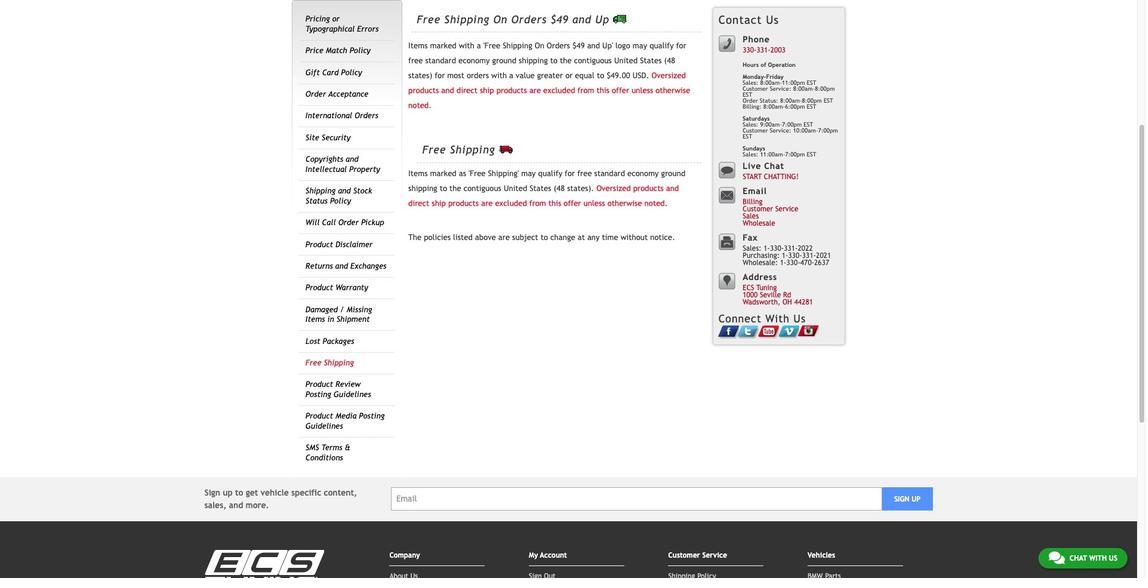 Task type: describe. For each thing, give the bounding box(es) containing it.
free shipping image
[[613, 15, 627, 23]]

2637
[[815, 259, 830, 267]]

connect
[[719, 312, 762, 325]]

marked for free shipping on orders $49 and up
[[430, 41, 457, 50]]

2 vertical spatial free
[[306, 358, 322, 367]]

posting for product media posting guidelines
[[359, 412, 385, 421]]

international orders link
[[306, 111, 378, 120]]

tuning
[[757, 284, 777, 292]]

1- left 2022
[[782, 252, 789, 260]]

items inside damaged / missing items in shipment
[[306, 315, 325, 324]]

order inside hours of operation monday-friday sales: 8:00am-11:00pm est customer service: 8:00am-8:00pm est order status: 8:00am-8:00pm est billing: 8:00am-6:00pm est saturdays sales: 9:00am-7:00pm est customer service: 10:00am-7:00pm est sundays sales: 11:00am-7:00pm est
[[743, 97, 758, 104]]

3 sales: from the top
[[743, 151, 759, 158]]

1 horizontal spatial chat
[[1070, 554, 1088, 563]]

sign for sign up to get vehicle specific content, sales, and more.
[[205, 488, 220, 497]]

states).
[[567, 184, 594, 193]]

logo
[[616, 41, 631, 50]]

free for items marked with a 'free shipping on orders $49 and up' logo may qualify for free standard economy ground shipping to the contiguous united states (48 states) for most orders with a value greater or equal to $49.00 usd.
[[417, 13, 441, 25]]

my
[[529, 551, 538, 559]]

0 horizontal spatial service
[[703, 551, 727, 559]]

items for free shipping
[[409, 169, 428, 178]]

0 vertical spatial for
[[676, 41, 687, 50]]

free inside items marked with a 'free shipping on orders $49 and up' logo may qualify for free standard economy ground shipping to the contiguous united states (48 states) for most orders with a value greater or equal to $49.00 usd.
[[409, 56, 423, 65]]

returns
[[306, 262, 333, 270]]

1 vertical spatial for
[[435, 71, 445, 80]]

are for free shipping on orders $49 and up
[[530, 86, 541, 95]]

items marked with a 'free shipping on orders $49 and up' logo may qualify for free standard economy ground shipping to the contiguous united states (48 states) for most orders with a value greater or equal to $49.00 usd.
[[409, 41, 687, 80]]

contiguous inside items marked with a 'free shipping on orders $49 and up' logo may qualify for free standard economy ground shipping to the contiguous united states (48 states) for most orders with a value greater or equal to $49.00 usd.
[[574, 56, 612, 65]]

sign up to get vehicle specific content, sales, and more.
[[205, 488, 357, 510]]

shipping up as
[[450, 143, 495, 156]]

packages
[[323, 337, 354, 346]]

above
[[475, 233, 496, 242]]

and down 'most' on the top left of the page
[[442, 86, 454, 95]]

international orders
[[306, 111, 378, 120]]

email
[[743, 186, 767, 196]]

status
[[306, 196, 328, 205]]

site security link
[[306, 133, 351, 142]]

2 service: from the top
[[770, 127, 792, 134]]

site
[[306, 133, 319, 142]]

1 sales: from the top
[[743, 79, 759, 86]]

to inside the sign up to get vehicle specific content, sales, and more.
[[235, 488, 243, 497]]

property
[[349, 165, 380, 174]]

shipping down packages
[[324, 358, 354, 367]]

the
[[409, 233, 422, 242]]

from for free shipping on orders $49 and up
[[578, 86, 594, 95]]

operation
[[768, 61, 796, 68]]

disclaimer
[[336, 240, 373, 249]]

lost packages link
[[306, 337, 354, 346]]

listed
[[453, 233, 473, 242]]

economy inside items marked as 'free shipping' may qualify for free standard economy ground shipping to the contiguous united states (48 states).
[[628, 169, 659, 178]]

states inside items marked as 'free shipping' may qualify for free standard economy ground shipping to the contiguous united states (48 states).
[[530, 184, 552, 193]]

10:00am-
[[793, 127, 818, 134]]

product media posting guidelines
[[306, 412, 385, 430]]

the policies listed above are subject to change at any time without notice.
[[409, 233, 675, 242]]

lost packages
[[306, 337, 354, 346]]

wholesale:
[[743, 259, 778, 267]]

at
[[578, 233, 585, 242]]

2 sales: from the top
[[743, 121, 759, 128]]

gift card policy
[[306, 68, 362, 77]]

ground inside items marked as 'free shipping' may qualify for free standard economy ground shipping to the contiguous united states (48 states).
[[661, 169, 686, 178]]

sms terms & conditions link
[[306, 443, 350, 462]]

0 vertical spatial free shipping
[[423, 143, 499, 156]]

'free inside items marked as 'free shipping' may qualify for free standard economy ground shipping to the contiguous united states (48 states).
[[469, 169, 486, 178]]

are for free shipping
[[481, 199, 493, 208]]

usd.
[[633, 71, 649, 80]]

product review posting guidelines
[[306, 380, 371, 399]]

missing
[[347, 305, 372, 314]]

up for sign up to get vehicle specific content, sales, and more.
[[223, 488, 233, 497]]

phone 330-331-2003
[[743, 34, 786, 55]]

'free inside items marked with a 'free shipping on orders $49 and up' logo may qualify for free standard economy ground shipping to the contiguous united states (48 states) for most orders with a value greater or equal to $49.00 usd.
[[483, 41, 501, 50]]

product disclaimer link
[[306, 240, 373, 249]]

sales: inside fax sales: 1-330-331-2022 purchasing: 1-330-331-2021 wholesale: 1-330-470-2637
[[743, 244, 762, 253]]

shipping inside items marked with a 'free shipping on orders $49 and up' logo may qualify for free standard economy ground shipping to the contiguous united states (48 states) for most orders with a value greater or equal to $49.00 usd.
[[503, 41, 533, 50]]

live
[[743, 161, 762, 171]]

1 horizontal spatial with
[[492, 71, 507, 80]]

product review posting guidelines link
[[306, 380, 371, 399]]

site security
[[306, 133, 351, 142]]

shipping up orders
[[444, 13, 490, 25]]

products down value
[[497, 86, 527, 95]]

this for free shipping
[[549, 199, 562, 208]]

terms
[[322, 443, 343, 452]]

0 vertical spatial on
[[494, 13, 508, 25]]

comments image
[[1049, 551, 1065, 565]]

review
[[336, 380, 361, 389]]

may inside items marked with a 'free shipping on orders $49 and up' logo may qualify for free standard economy ground shipping to the contiguous united states (48 states) for most orders with a value greater or equal to $49.00 usd.
[[633, 41, 647, 50]]

qualify inside items marked as 'free shipping' may qualify for free standard economy ground shipping to the contiguous united states (48 states).
[[538, 169, 563, 178]]

gift
[[306, 68, 320, 77]]

direct for free shipping on orders $49 and up
[[457, 86, 478, 95]]

0 vertical spatial us
[[766, 13, 779, 26]]

2021
[[816, 252, 831, 260]]

and inside items marked with a 'free shipping on orders $49 and up' logo may qualify for free standard economy ground shipping to the contiguous united states (48 states) for most orders with a value greater or equal to $49.00 usd.
[[587, 41, 600, 50]]

sign up button
[[882, 487, 933, 511]]

or inside pricing or typographical errors
[[332, 15, 340, 24]]

1 horizontal spatial are
[[499, 233, 510, 242]]

otherwise for free shipping
[[608, 199, 642, 208]]

lost
[[306, 337, 320, 346]]

security
[[322, 133, 351, 142]]

product for product review posting guidelines
[[306, 380, 333, 389]]

pricing or typographical errors
[[306, 15, 379, 33]]

notice.
[[650, 233, 675, 242]]

address
[[743, 272, 777, 282]]

contact us
[[719, 13, 779, 26]]

0 horizontal spatial a
[[477, 41, 481, 50]]

direct for free shipping
[[409, 199, 430, 208]]

to right equal
[[597, 71, 604, 80]]

policies
[[424, 233, 451, 242]]

shipping inside shipping and stock status policy
[[306, 186, 336, 195]]

0 vertical spatial $49
[[551, 13, 569, 25]]

status:
[[760, 97, 779, 104]]

match
[[326, 46, 347, 55]]

otherwise for free shipping on orders $49 and up
[[656, 86, 691, 95]]

products down states) at the top left of page
[[409, 86, 439, 95]]

get
[[246, 488, 258, 497]]

unless for free shipping on orders $49 and up
[[632, 86, 654, 95]]

product warranty link
[[306, 283, 368, 292]]

11:00pm
[[782, 79, 805, 86]]

and left up
[[573, 13, 592, 25]]

vehicles
[[808, 551, 836, 559]]

chat with us
[[1070, 554, 1118, 563]]

purchasing:
[[743, 252, 780, 260]]

&
[[345, 443, 350, 452]]

the inside items marked as 'free shipping' may qualify for free standard economy ground shipping to the contiguous united states (48 states).
[[450, 184, 461, 193]]

damaged
[[306, 305, 338, 314]]

live chat start chatting!
[[743, 161, 799, 181]]

intellectual
[[306, 165, 347, 174]]

price match policy link
[[306, 46, 371, 55]]

billing
[[743, 198, 763, 206]]

copyrights
[[306, 155, 343, 164]]

monday-
[[743, 73, 766, 80]]

2 vertical spatial orders
[[355, 111, 378, 120]]

0 vertical spatial orders
[[512, 13, 547, 25]]

policy for gift card policy
[[341, 68, 362, 77]]

8:00am- down 11:00pm
[[780, 97, 802, 104]]

products down as
[[448, 199, 479, 208]]

excluded for free shipping on orders $49 and up
[[543, 86, 575, 95]]

my account
[[529, 551, 567, 559]]

2022
[[798, 244, 813, 253]]

account
[[540, 551, 567, 559]]

330- inside phone 330-331-2003
[[743, 46, 757, 55]]

price match policy
[[306, 46, 371, 55]]

returns and exchanges link
[[306, 262, 387, 270]]

copyrights and intellectual property
[[306, 155, 380, 174]]

sms
[[306, 443, 319, 452]]

guidelines for media
[[306, 422, 343, 430]]

states inside items marked with a 'free shipping on orders $49 and up' logo may qualify for free standard economy ground shipping to the contiguous united states (48 states) for most orders with a value greater or equal to $49.00 usd.
[[640, 56, 662, 65]]

8:00am- up the 6:00pm
[[793, 85, 815, 92]]

will
[[306, 218, 320, 227]]

shipping and stock status policy link
[[306, 186, 372, 205]]

331- inside phone 330-331-2003
[[757, 46, 771, 55]]

shipping inside items marked as 'free shipping' may qualify for free standard economy ground shipping to the contiguous united states (48 states).
[[409, 184, 438, 193]]

8:00am- up status:
[[760, 79, 782, 86]]

guidelines for review
[[334, 390, 371, 399]]

any
[[588, 233, 600, 242]]

0 vertical spatial with
[[459, 41, 475, 50]]

pickup
[[361, 218, 384, 227]]

exchanges
[[351, 262, 387, 270]]

orders inside items marked with a 'free shipping on orders $49 and up' logo may qualify for free standard economy ground shipping to the contiguous united states (48 states) for most orders with a value greater or equal to $49.00 usd.
[[547, 41, 570, 50]]

start chatting! link
[[743, 173, 799, 181]]

qualify inside items marked with a 'free shipping on orders $49 and up' logo may qualify for free standard economy ground shipping to the contiguous united states (48 states) for most orders with a value greater or equal to $49.00 usd.
[[650, 41, 674, 50]]

offer for free shipping
[[564, 199, 581, 208]]

gift card policy link
[[306, 68, 362, 77]]

product media posting guidelines link
[[306, 412, 385, 430]]

chat with us link
[[1039, 548, 1128, 569]]

typographical
[[306, 24, 355, 33]]

oversized products and direct ship products are excluded from this offer unless otherwise noted. for free shipping on orders $49 and up
[[409, 71, 691, 110]]



Task type: locate. For each thing, give the bounding box(es) containing it.
damaged / missing items in shipment
[[306, 305, 372, 324]]

chat right comments icon
[[1070, 554, 1088, 563]]

1 vertical spatial $49
[[573, 41, 585, 50]]

or up typographical
[[332, 15, 340, 24]]

items marked as 'free shipping' may qualify for free standard economy ground shipping to the contiguous united states (48 states).
[[409, 169, 686, 193]]

ground
[[492, 56, 517, 65], [661, 169, 686, 178]]

0 vertical spatial oversized products and direct ship products are excluded from this offer unless otherwise noted.
[[409, 71, 691, 110]]

fax sales: 1-330-331-2022 purchasing: 1-330-331-2021 wholesale: 1-330-470-2637
[[743, 232, 831, 267]]

0 vertical spatial shipping
[[519, 56, 548, 65]]

up inside button
[[912, 495, 921, 503]]

policy
[[350, 46, 371, 55], [341, 68, 362, 77], [330, 196, 351, 205]]

company
[[390, 551, 420, 559]]

items up states) at the top left of page
[[409, 41, 428, 50]]

policy inside shipping and stock status policy
[[330, 196, 351, 205]]

with right orders
[[492, 71, 507, 80]]

or inside items marked with a 'free shipping on orders $49 and up' logo may qualify for free standard economy ground shipping to the contiguous united states (48 states) for most orders with a value greater or equal to $49.00 usd.
[[566, 71, 573, 80]]

0 horizontal spatial otherwise
[[608, 199, 642, 208]]

1 marked from the top
[[430, 41, 457, 50]]

0 vertical spatial free
[[409, 56, 423, 65]]

as
[[459, 169, 466, 178]]

unless for free shipping
[[584, 199, 605, 208]]

and up "notice."
[[666, 184, 679, 193]]

shipping down free shipping on orders $49 and up
[[503, 41, 533, 50]]

sms terms & conditions
[[306, 443, 350, 462]]

united down shipping'
[[504, 184, 527, 193]]

1 vertical spatial are
[[481, 199, 493, 208]]

oversized
[[652, 71, 686, 80], [597, 184, 631, 193]]

product inside product review posting guidelines
[[306, 380, 333, 389]]

us right comments icon
[[1109, 554, 1118, 563]]

0 horizontal spatial ship
[[432, 199, 446, 208]]

product inside product media posting guidelines
[[306, 412, 333, 421]]

up'
[[603, 41, 613, 50]]

hours of operation monday-friday sales: 8:00am-11:00pm est customer service: 8:00am-8:00pm est order status: 8:00am-8:00pm est billing: 8:00am-6:00pm est saturdays sales: 9:00am-7:00pm est customer service: 10:00am-7:00pm est sundays sales: 11:00am-7:00pm est
[[743, 61, 838, 158]]

free
[[409, 56, 423, 65], [578, 169, 592, 178]]

/
[[340, 305, 344, 314]]

1 vertical spatial free
[[423, 143, 446, 156]]

noted. for free shipping on orders $49 and up
[[409, 101, 432, 110]]

to left change
[[541, 233, 548, 242]]

1 vertical spatial oversized
[[597, 184, 631, 193]]

0 vertical spatial otherwise
[[656, 86, 691, 95]]

standard inside items marked with a 'free shipping on orders $49 and up' logo may qualify for free standard economy ground shipping to the contiguous united states (48 states) for most orders with a value greater or equal to $49.00 usd.
[[425, 56, 456, 65]]

email billing customer service sales wholesale
[[743, 186, 799, 228]]

1 product from the top
[[306, 240, 333, 249]]

0 horizontal spatial free
[[409, 56, 423, 65]]

billing link
[[743, 198, 763, 206]]

offer down states). on the top
[[564, 199, 581, 208]]

2 horizontal spatial with
[[1090, 554, 1107, 563]]

0 vertical spatial free
[[417, 13, 441, 25]]

are up above
[[481, 199, 493, 208]]

may inside items marked as 'free shipping' may qualify for free standard economy ground shipping to the contiguous united states (48 states).
[[521, 169, 536, 178]]

product
[[306, 240, 333, 249], [306, 283, 333, 292], [306, 380, 333, 389], [306, 412, 333, 421]]

states up usd. at the top of the page
[[640, 56, 662, 65]]

to
[[550, 56, 558, 65], [597, 71, 604, 80], [440, 184, 447, 193], [541, 233, 548, 242], [235, 488, 243, 497]]

with
[[459, 41, 475, 50], [492, 71, 507, 80], [1090, 554, 1107, 563]]

1 vertical spatial guidelines
[[306, 422, 343, 430]]

seville
[[760, 291, 781, 299]]

states left states). on the top
[[530, 184, 552, 193]]

and
[[573, 13, 592, 25], [587, 41, 600, 50], [442, 86, 454, 95], [346, 155, 359, 164], [666, 184, 679, 193], [338, 186, 351, 195], [335, 262, 348, 270], [229, 500, 243, 510]]

noted. up "notice."
[[645, 199, 668, 208]]

1 horizontal spatial $49
[[573, 41, 585, 50]]

product for product media posting guidelines
[[306, 412, 333, 421]]

product down free shipping link
[[306, 380, 333, 389]]

0 horizontal spatial chat
[[765, 161, 785, 171]]

1 horizontal spatial unless
[[632, 86, 654, 95]]

value
[[516, 71, 535, 80]]

330-331-2003 link
[[743, 46, 786, 55]]

policy down errors
[[350, 46, 371, 55]]

offer down $49.00
[[612, 86, 630, 95]]

1 vertical spatial service
[[703, 551, 727, 559]]

noted. down states) at the top left of page
[[409, 101, 432, 110]]

errors
[[357, 24, 379, 33]]

free inside items marked as 'free shipping' may qualify for free standard economy ground shipping to the contiguous united states (48 states).
[[578, 169, 592, 178]]

0 horizontal spatial economy
[[459, 56, 490, 65]]

will call order pickup link
[[306, 218, 384, 227]]

from for free shipping
[[530, 199, 546, 208]]

the
[[560, 56, 572, 65], [450, 184, 461, 193]]

1- up the wholesale:
[[764, 244, 770, 253]]

offer for free shipping on orders $49 and up
[[612, 86, 630, 95]]

may right shipping'
[[521, 169, 536, 178]]

1 horizontal spatial this
[[597, 86, 610, 95]]

qualify right shipping'
[[538, 169, 563, 178]]

oversized products and direct ship products are excluded from this offer unless otherwise noted. for free shipping
[[409, 184, 679, 208]]

ecs
[[743, 284, 755, 292]]

standard inside items marked as 'free shipping' may qualify for free standard economy ground shipping to the contiguous united states (48 states).
[[595, 169, 625, 178]]

from down items marked as 'free shipping' may qualify for free standard economy ground shipping to the contiguous united states (48 states).
[[530, 199, 546, 208]]

1 vertical spatial policy
[[341, 68, 362, 77]]

service: left the 10:00am-
[[770, 127, 792, 134]]

ship down orders
[[480, 86, 494, 95]]

orders up greater
[[547, 41, 570, 50]]

items inside items marked with a 'free shipping on orders $49 and up' logo may qualify for free standard economy ground shipping to the contiguous united states (48 states) for most orders with a value greater or equal to $49.00 usd.
[[409, 41, 428, 50]]

sign inside button
[[895, 495, 910, 503]]

to up policies
[[440, 184, 447, 193]]

0 vertical spatial the
[[560, 56, 572, 65]]

1 service: from the top
[[770, 85, 792, 92]]

0 horizontal spatial on
[[494, 13, 508, 25]]

the inside items marked with a 'free shipping on orders $49 and up' logo may qualify for free standard economy ground shipping to the contiguous united states (48 states) for most orders with a value greater or equal to $49.00 usd.
[[560, 56, 572, 65]]

from down equal
[[578, 86, 594, 95]]

2 oversized products and direct ship products are excluded from this offer unless otherwise noted. from the top
[[409, 184, 679, 208]]

2 horizontal spatial for
[[676, 41, 687, 50]]

and inside shipping and stock status policy
[[338, 186, 351, 195]]

for up states). on the top
[[565, 169, 575, 178]]

wholesale link
[[743, 219, 776, 228]]

'free
[[483, 41, 501, 50], [469, 169, 486, 178]]

contiguous inside items marked as 'free shipping' may qualify for free standard economy ground shipping to the contiguous united states (48 states).
[[464, 184, 502, 193]]

media
[[336, 412, 357, 421]]

1 vertical spatial excluded
[[495, 199, 527, 208]]

to up greater
[[550, 56, 558, 65]]

marked inside items marked as 'free shipping' may qualify for free standard economy ground shipping to the contiguous united states (48 states).
[[430, 169, 457, 178]]

unless down usd. at the top of the page
[[632, 86, 654, 95]]

1 vertical spatial oversized products and direct ship products are excluded from this offer unless otherwise noted.
[[409, 184, 679, 208]]

service: down the friday at the top
[[770, 85, 792, 92]]

1 vertical spatial items
[[409, 169, 428, 178]]

0 vertical spatial offer
[[612, 86, 630, 95]]

posting down free shipping link
[[306, 390, 331, 399]]

time
[[602, 233, 619, 242]]

excluded down greater
[[543, 86, 575, 95]]

most
[[447, 71, 465, 80]]

may right logo
[[633, 41, 647, 50]]

rd
[[783, 291, 792, 299]]

7:00pm right 9:00am-
[[818, 127, 838, 134]]

saturdays
[[743, 115, 770, 122]]

1 horizontal spatial 331-
[[784, 244, 798, 253]]

1 vertical spatial direct
[[409, 199, 430, 208]]

1 vertical spatial 8:00pm
[[802, 97, 822, 104]]

ship for free shipping
[[432, 199, 446, 208]]

1- right the wholesale:
[[780, 259, 787, 267]]

conditions
[[306, 453, 343, 462]]

free for items marked as 'free shipping' may qualify for free standard economy ground shipping to the contiguous united states (48 states).
[[423, 143, 446, 156]]

noted. for free shipping
[[645, 199, 668, 208]]

contact
[[719, 13, 762, 26]]

this down items marked as 'free shipping' may qualify for free standard economy ground shipping to the contiguous united states (48 states).
[[549, 199, 562, 208]]

pricing
[[306, 15, 330, 24]]

0 horizontal spatial posting
[[306, 390, 331, 399]]

change
[[551, 233, 576, 242]]

free up states). on the top
[[578, 169, 592, 178]]

0 vertical spatial united
[[614, 56, 638, 65]]

items left as
[[409, 169, 428, 178]]

service inside "email billing customer service sales wholesale"
[[776, 205, 799, 213]]

1 horizontal spatial ship
[[480, 86, 494, 95]]

orders
[[467, 71, 489, 80]]

guidelines inside product review posting guidelines
[[334, 390, 371, 399]]

8:00am-
[[760, 79, 782, 86], [793, 85, 815, 92], [780, 97, 802, 104], [764, 103, 785, 110]]

product down returns
[[306, 283, 333, 292]]

will call order pickup
[[306, 218, 384, 227]]

sign inside the sign up to get vehicle specific content, sales, and more.
[[205, 488, 220, 497]]

2 marked from the top
[[430, 169, 457, 178]]

1 horizontal spatial oversized
[[652, 71, 686, 80]]

policy up will call order pickup 'link'
[[330, 196, 351, 205]]

0 vertical spatial a
[[477, 41, 481, 50]]

0 vertical spatial 8:00pm
[[815, 85, 835, 92]]

0 vertical spatial standard
[[425, 56, 456, 65]]

fax
[[743, 232, 758, 242]]

oversized for free shipping
[[597, 184, 631, 193]]

greater
[[537, 71, 563, 80]]

sales: down the billing:
[[743, 121, 759, 128]]

1 vertical spatial or
[[566, 71, 573, 80]]

0 horizontal spatial sign
[[205, 488, 220, 497]]

0 vertical spatial policy
[[350, 46, 371, 55]]

marked for free shipping
[[430, 169, 457, 178]]

0 vertical spatial from
[[578, 86, 594, 95]]

chatting!
[[764, 173, 799, 181]]

excluded for free shipping
[[495, 199, 527, 208]]

stock
[[353, 186, 372, 195]]

posting inside product media posting guidelines
[[359, 412, 385, 421]]

1 horizontal spatial offer
[[612, 86, 630, 95]]

us for connect
[[794, 312, 806, 325]]

contiguous
[[574, 56, 612, 65], [464, 184, 502, 193]]

international
[[306, 111, 352, 120]]

or left equal
[[566, 71, 573, 80]]

and left stock
[[338, 186, 351, 195]]

chat inside the live chat start chatting!
[[765, 161, 785, 171]]

acceptance
[[328, 90, 369, 99]]

0 horizontal spatial (48
[[554, 184, 565, 193]]

1 vertical spatial a
[[509, 71, 514, 80]]

direct up the
[[409, 199, 430, 208]]

economy inside items marked with a 'free shipping on orders $49 and up' logo may qualify for free standard economy ground shipping to the contiguous united states (48 states) for most orders with a value greater or equal to $49.00 usd.
[[459, 56, 490, 65]]

2 horizontal spatial 331-
[[802, 252, 816, 260]]

330- up the wholesale:
[[770, 244, 784, 253]]

states)
[[409, 71, 433, 80]]

chat down 11:00am-
[[765, 161, 785, 171]]

sign
[[205, 488, 220, 497], [895, 495, 910, 503]]

sales:
[[743, 79, 759, 86], [743, 121, 759, 128], [743, 151, 759, 158], [743, 244, 762, 253]]

2 vertical spatial policy
[[330, 196, 351, 205]]

product disclaimer
[[306, 240, 373, 249]]

0 vertical spatial chat
[[765, 161, 785, 171]]

shipping
[[444, 13, 490, 25], [503, 41, 533, 50], [450, 143, 495, 156], [306, 186, 336, 195], [324, 358, 354, 367]]

2 vertical spatial items
[[306, 315, 325, 324]]

0 vertical spatial are
[[530, 86, 541, 95]]

pricing or typographical errors link
[[306, 15, 379, 33]]

up
[[223, 488, 233, 497], [912, 495, 921, 503]]

0 vertical spatial guidelines
[[334, 390, 371, 399]]

$49 left up
[[551, 13, 569, 25]]

1 vertical spatial 'free
[[469, 169, 486, 178]]

service
[[776, 205, 799, 213], [703, 551, 727, 559]]

11:00am-
[[760, 151, 785, 158]]

items down damaged
[[306, 315, 325, 324]]

are down value
[[530, 86, 541, 95]]

1 horizontal spatial otherwise
[[656, 86, 691, 95]]

marked inside items marked with a 'free shipping on orders $49 and up' logo may qualify for free standard economy ground shipping to the contiguous united states (48 states) for most orders with a value greater or equal to $49.00 usd.
[[430, 41, 457, 50]]

0 horizontal spatial with
[[459, 41, 475, 50]]

vehicle
[[261, 488, 289, 497]]

2 product from the top
[[306, 283, 333, 292]]

product for product disclaimer
[[306, 240, 333, 249]]

contiguous down as
[[464, 184, 502, 193]]

8:00am- up 9:00am-
[[764, 103, 785, 110]]

$49 left the up'
[[573, 41, 585, 50]]

with
[[766, 312, 790, 325]]

0 vertical spatial this
[[597, 86, 610, 95]]

product up returns
[[306, 240, 333, 249]]

product warranty
[[306, 283, 368, 292]]

ground inside items marked with a 'free shipping on orders $49 and up' logo may qualify for free standard economy ground shipping to the contiguous united states (48 states) for most orders with a value greater or equal to $49.00 usd.
[[492, 56, 517, 65]]

1 vertical spatial ground
[[661, 169, 686, 178]]

4 sales: from the top
[[743, 244, 762, 253]]

shipping
[[519, 56, 548, 65], [409, 184, 438, 193]]

ship for free shipping on orders $49 and up
[[480, 86, 494, 95]]

$49 inside items marked with a 'free shipping on orders $49 and up' logo may qualify for free standard economy ground shipping to the contiguous united states (48 states) for most orders with a value greater or equal to $49.00 usd.
[[573, 41, 585, 50]]

unless down states). on the top
[[584, 199, 605, 208]]

1 vertical spatial orders
[[547, 41, 570, 50]]

order right call
[[338, 218, 359, 227]]

0 vertical spatial ground
[[492, 56, 517, 65]]

may
[[633, 41, 647, 50], [521, 169, 536, 178]]

2003
[[771, 46, 786, 55]]

Email email field
[[391, 487, 882, 511]]

products
[[409, 86, 439, 95], [497, 86, 527, 95], [633, 184, 664, 193], [448, 199, 479, 208]]

more.
[[246, 500, 269, 510]]

ecs tuning image
[[205, 550, 324, 578]]

offer
[[612, 86, 630, 95], [564, 199, 581, 208]]

0 horizontal spatial $49
[[551, 13, 569, 25]]

330- down 2022
[[787, 259, 801, 267]]

excluded down shipping'
[[495, 199, 527, 208]]

products up "notice."
[[633, 184, 664, 193]]

items for free shipping on orders $49 and up
[[409, 41, 428, 50]]

the up greater
[[560, 56, 572, 65]]

1 horizontal spatial economy
[[628, 169, 659, 178]]

marked left as
[[430, 169, 457, 178]]

1 vertical spatial on
[[535, 41, 545, 50]]

and down product disclaimer link
[[335, 262, 348, 270]]

ship
[[480, 86, 494, 95], [432, 199, 446, 208]]

us for chat
[[1109, 554, 1118, 563]]

to inside items marked as 'free shipping' may qualify for free standard economy ground shipping to the contiguous united states (48 states).
[[440, 184, 447, 193]]

0 vertical spatial 'free
[[483, 41, 501, 50]]

1 vertical spatial united
[[504, 184, 527, 193]]

8:00pm right 11:00pm
[[815, 85, 835, 92]]

0 vertical spatial service:
[[770, 85, 792, 92]]

hours
[[743, 61, 759, 68]]

'free right as
[[469, 169, 486, 178]]

shipping and stock status policy
[[306, 186, 372, 205]]

sundays
[[743, 145, 766, 152]]

up for sign up
[[912, 495, 921, 503]]

posting inside product review posting guidelines
[[306, 390, 331, 399]]

0 horizontal spatial may
[[521, 169, 536, 178]]

330- down the "phone"
[[743, 46, 757, 55]]

for inside items marked as 'free shipping' may qualify for free standard economy ground shipping to the contiguous united states (48 states).
[[565, 169, 575, 178]]

are right above
[[499, 233, 510, 242]]

guidelines inside product media posting guidelines
[[306, 422, 343, 430]]

without
[[621, 233, 648, 242]]

orders
[[512, 13, 547, 25], [547, 41, 570, 50], [355, 111, 378, 120]]

0 horizontal spatial free shipping
[[306, 358, 354, 367]]

from
[[578, 86, 594, 95], [530, 199, 546, 208]]

sales: down hours
[[743, 79, 759, 86]]

7:00pm down the 6:00pm
[[782, 121, 802, 128]]

united down logo
[[614, 56, 638, 65]]

2 vertical spatial are
[[499, 233, 510, 242]]

1 vertical spatial this
[[549, 199, 562, 208]]

4 product from the top
[[306, 412, 333, 421]]

and up property
[[346, 155, 359, 164]]

1 vertical spatial ship
[[432, 199, 446, 208]]

posting for product review posting guidelines
[[306, 390, 331, 399]]

free shipping eligible image
[[499, 145, 513, 153]]

shipping inside items marked with a 'free shipping on orders $49 and up' logo may qualify for free standard economy ground shipping to the contiguous united states (48 states) for most orders with a value greater or equal to $49.00 usd.
[[519, 56, 548, 65]]

1 horizontal spatial shipping
[[519, 56, 548, 65]]

order down gift
[[306, 90, 326, 99]]

1 oversized products and direct ship products are excluded from this offer unless otherwise noted. from the top
[[409, 71, 691, 110]]

0 horizontal spatial are
[[481, 199, 493, 208]]

(48 inside items marked as 'free shipping' may qualify for free standard economy ground shipping to the contiguous united states (48 states).
[[554, 184, 565, 193]]

0 vertical spatial may
[[633, 41, 647, 50]]

a up orders
[[477, 41, 481, 50]]

product for product warranty
[[306, 283, 333, 292]]

us up the "phone"
[[766, 13, 779, 26]]

a left value
[[509, 71, 514, 80]]

1 horizontal spatial on
[[535, 41, 545, 50]]

0 horizontal spatial unless
[[584, 199, 605, 208]]

for right logo
[[676, 41, 687, 50]]

sign for sign up
[[895, 495, 910, 503]]

330- left 2637 on the top right of page
[[789, 252, 803, 260]]

0 horizontal spatial this
[[549, 199, 562, 208]]

shipping up the
[[409, 184, 438, 193]]

direct down orders
[[457, 86, 478, 95]]

1 horizontal spatial ground
[[661, 169, 686, 178]]

1 horizontal spatial a
[[509, 71, 514, 80]]

shipping up value
[[519, 56, 548, 65]]

orders down acceptance
[[355, 111, 378, 120]]

items inside items marked as 'free shipping' may qualify for free standard economy ground shipping to the contiguous united states (48 states).
[[409, 169, 428, 178]]

on inside items marked with a 'free shipping on orders $49 and up' logo may qualify for free standard economy ground shipping to the contiguous united states (48 states) for most orders with a value greater or equal to $49.00 usd.
[[535, 41, 545, 50]]

7:00pm down the 10:00am-
[[785, 151, 805, 158]]

0 vertical spatial or
[[332, 15, 340, 24]]

0 horizontal spatial ground
[[492, 56, 517, 65]]

(48 inside items marked with a 'free shipping on orders $49 and up' logo may qualify for free standard economy ground shipping to the contiguous united states (48 states) for most orders with a value greater or equal to $49.00 usd.
[[664, 56, 676, 65]]

and inside the sign up to get vehicle specific content, sales, and more.
[[229, 500, 243, 510]]

product left media
[[306, 412, 333, 421]]

of
[[761, 61, 767, 68]]

0 horizontal spatial united
[[504, 184, 527, 193]]

posting right media
[[359, 412, 385, 421]]

policy for price match policy
[[350, 46, 371, 55]]

0 horizontal spatial qualify
[[538, 169, 563, 178]]

with inside chat with us link
[[1090, 554, 1107, 563]]

1 horizontal spatial united
[[614, 56, 638, 65]]

the down as
[[450, 184, 461, 193]]

and left the up'
[[587, 41, 600, 50]]

oversized for free shipping on orders $49 and up
[[652, 71, 686, 80]]

0 horizontal spatial standard
[[425, 56, 456, 65]]

1 vertical spatial from
[[530, 199, 546, 208]]

and inside "copyrights and intellectual property"
[[346, 155, 359, 164]]

up inside the sign up to get vehicle specific content, sales, and more.
[[223, 488, 233, 497]]

this for free shipping on orders $49 and up
[[597, 86, 610, 95]]

0 vertical spatial direct
[[457, 86, 478, 95]]

free shipping up as
[[423, 143, 499, 156]]

1 horizontal spatial free
[[578, 169, 592, 178]]

3 product from the top
[[306, 380, 333, 389]]

free up states) at the top left of page
[[409, 56, 423, 65]]

free shipping
[[423, 143, 499, 156], [306, 358, 354, 367]]

for left 'most' on the top left of the page
[[435, 71, 445, 80]]

items
[[409, 41, 428, 50], [409, 169, 428, 178], [306, 315, 325, 324]]

0 horizontal spatial order
[[306, 90, 326, 99]]

0 horizontal spatial up
[[223, 488, 233, 497]]

united inside items marked with a 'free shipping on orders $49 and up' logo may qualify for free standard economy ground shipping to the contiguous united states (48 states) for most orders with a value greater or equal to $49.00 usd.
[[614, 56, 638, 65]]

customer inside "email billing customer service sales wholesale"
[[743, 205, 773, 213]]

qualify right logo
[[650, 41, 674, 50]]

policy right card on the top left
[[341, 68, 362, 77]]

0 horizontal spatial direct
[[409, 199, 430, 208]]

2 horizontal spatial order
[[743, 97, 758, 104]]

0 vertical spatial posting
[[306, 390, 331, 399]]

1 horizontal spatial for
[[565, 169, 575, 178]]

order left status:
[[743, 97, 758, 104]]

orders up items marked with a 'free shipping on orders $49 and up' logo may qualify for free standard economy ground shipping to the contiguous united states (48 states) for most orders with a value greater or equal to $49.00 usd.
[[512, 13, 547, 25]]

1 horizontal spatial order
[[338, 218, 359, 227]]

united inside items marked as 'free shipping' may qualify for free standard economy ground shipping to the contiguous united states (48 states).
[[504, 184, 527, 193]]



Task type: vqa. For each thing, say whether or not it's contained in the screenshot.
top noted.
yes



